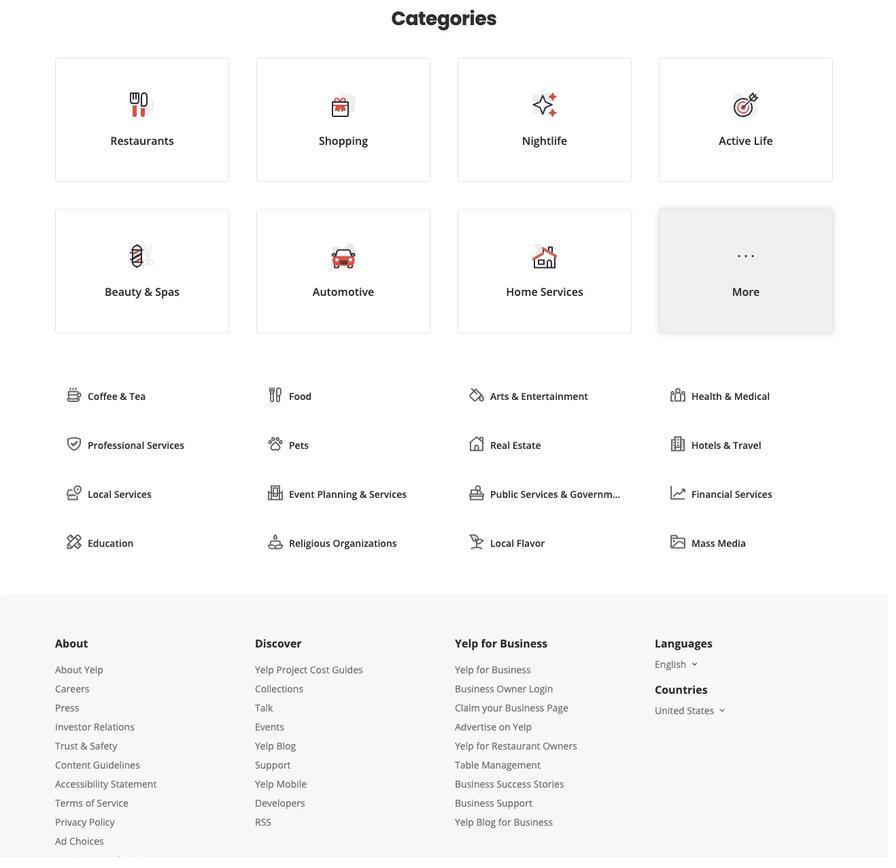 Task type: locate. For each thing, give the bounding box(es) containing it.
for down advertise
[[477, 739, 490, 752]]

yelp for business link
[[455, 663, 531, 676]]

health
[[692, 390, 723, 403]]

cost
[[310, 663, 330, 676]]

united states
[[655, 704, 715, 717]]

relations
[[94, 720, 135, 733]]

countries
[[655, 683, 708, 697]]

24 trending v2 image
[[670, 485, 687, 501]]

investor
[[55, 720, 91, 733]]

services for public services & government
[[521, 488, 558, 501]]

1 about from the top
[[55, 636, 88, 651]]

languages
[[655, 636, 713, 651]]

for up 'yelp for business' link on the right bottom of the page
[[482, 636, 497, 651]]

yelp up claim
[[455, 663, 474, 676]]

24 free consultations v2 image
[[469, 485, 485, 501]]

beauty & spas
[[105, 284, 180, 299]]

education
[[88, 537, 134, 550]]

about yelp link
[[55, 663, 103, 676]]

services for professional services
[[147, 439, 184, 452]]

business up claim
[[455, 682, 495, 695]]

advertise on yelp link
[[455, 720, 532, 733]]

events link
[[255, 720, 284, 733]]

24 private events v2 image
[[267, 485, 284, 501]]

support down yelp blog link
[[255, 759, 291, 771]]

& left government
[[561, 488, 568, 501]]

1 horizontal spatial blog
[[477, 816, 496, 829]]

event planning & services
[[289, 488, 407, 501]]

ad choices link
[[55, 835, 104, 848]]

0 horizontal spatial blog
[[277, 739, 296, 752]]

about for about yelp careers press investor relations trust & safety content guidelines accessibility statement terms of service privacy policy ad choices
[[55, 663, 82, 676]]

education link
[[55, 524, 229, 562]]

1 horizontal spatial local
[[491, 537, 515, 550]]

yelp up 'yelp for business' link on the right bottom of the page
[[455, 636, 479, 651]]

1 vertical spatial blog
[[477, 816, 496, 829]]

discover
[[255, 636, 302, 651]]

event planning & services link
[[257, 475, 431, 513]]

professional services
[[88, 439, 184, 452]]

content guidelines link
[[55, 759, 140, 771]]

business success stories link
[[455, 778, 565, 791]]

home services link
[[458, 209, 632, 333]]

login
[[529, 682, 554, 695]]

2 about from the top
[[55, 663, 82, 676]]

table management link
[[455, 759, 541, 771]]

for
[[482, 636, 497, 651], [477, 663, 490, 676], [477, 739, 490, 752], [499, 816, 512, 829]]

yelp up collections
[[255, 663, 274, 676]]

24 home v2 image
[[469, 436, 485, 452]]

0 horizontal spatial local
[[88, 488, 112, 501]]

0 vertical spatial blog
[[277, 739, 296, 752]]

united
[[655, 704, 685, 717]]

services down professional services
[[114, 488, 152, 501]]

accessibility statement link
[[55, 778, 157, 791]]

about
[[55, 636, 88, 651], [55, 663, 82, 676]]

mass media
[[692, 537, 747, 550]]

0 vertical spatial support
[[255, 759, 291, 771]]

page
[[547, 701, 569, 714]]

united states button
[[655, 704, 728, 717]]

yelp for business business owner login claim your business page advertise on yelp yelp for restaurant owners table management business success stories business support yelp blog for business
[[455, 663, 578, 829]]

shopping
[[319, 133, 368, 148]]

local right 24 storefront address v2 icon
[[88, 488, 112, 501]]

about for about
[[55, 636, 88, 651]]

collections link
[[255, 682, 304, 695]]

& right planning
[[360, 488, 367, 501]]

restaurants link
[[55, 58, 229, 182]]

&
[[144, 284, 152, 299], [120, 390, 127, 403], [512, 390, 519, 403], [725, 390, 732, 403], [724, 439, 731, 452], [360, 488, 367, 501], [561, 488, 568, 501], [81, 739, 87, 752]]

yelp up careers
[[84, 663, 103, 676]]

about up careers link
[[55, 663, 82, 676]]

health & medical
[[692, 390, 771, 403]]

0 vertical spatial local
[[88, 488, 112, 501]]

services right public
[[521, 488, 558, 501]]

about up about yelp link
[[55, 636, 88, 651]]

local services link
[[55, 475, 229, 513]]

local inside 'link'
[[88, 488, 112, 501]]

services for local services
[[114, 488, 152, 501]]

services right 'home'
[[541, 284, 584, 299]]

active
[[720, 133, 752, 148]]

travel
[[734, 439, 762, 452]]

1 vertical spatial about
[[55, 663, 82, 676]]

1 horizontal spatial support
[[497, 797, 533, 810]]

trust
[[55, 739, 78, 752]]

services right planning
[[370, 488, 407, 501]]

beauty
[[105, 284, 142, 299]]

business down owner
[[506, 701, 545, 714]]

arts
[[491, 390, 510, 403]]

planning
[[317, 488, 358, 501]]

24 massage v2 image
[[267, 534, 284, 550]]

1 vertical spatial support
[[497, 797, 533, 810]]

24 portfolio v2 image
[[670, 534, 687, 550]]

0 vertical spatial about
[[55, 636, 88, 651]]

business owner login link
[[455, 682, 554, 695]]

about inside about yelp careers press investor relations trust & safety content guidelines accessibility statement terms of service privacy policy ad choices
[[55, 663, 82, 676]]

business down table on the bottom
[[455, 778, 495, 791]]

yelp down support link at the left bottom of the page
[[255, 778, 274, 791]]

careers
[[55, 682, 89, 695]]

24 hotels v2 image
[[670, 436, 687, 452]]

local right 24 locally sourced ingredients v2 icon
[[491, 537, 515, 550]]

real estate link
[[458, 426, 632, 464]]

privacy policy link
[[55, 816, 115, 829]]

arts & entertainment link
[[458, 377, 632, 415]]

hotels & travel link
[[659, 426, 834, 464]]

yelp down events link
[[255, 739, 274, 752]]

support inside "yelp project cost guides collections talk events yelp blog support yelp mobile developers rss"
[[255, 759, 291, 771]]

support down success
[[497, 797, 533, 810]]

business up 'yelp for business' link on the right bottom of the page
[[500, 636, 548, 651]]

blog up support link at the left bottom of the page
[[277, 739, 296, 752]]

& right trust
[[81, 739, 87, 752]]

1 vertical spatial local
[[491, 537, 515, 550]]

business
[[500, 636, 548, 651], [492, 663, 531, 676], [455, 682, 495, 695], [506, 701, 545, 714], [455, 778, 495, 791], [455, 797, 495, 810], [514, 816, 553, 829]]

services right financial
[[736, 488, 773, 501]]

& left spas
[[144, 284, 152, 299]]

services for financial services
[[736, 488, 773, 501]]

business up yelp blog for business link
[[455, 797, 495, 810]]

blog down business support link
[[477, 816, 496, 829]]

financial services
[[692, 488, 773, 501]]

for down business support link
[[499, 816, 512, 829]]

0 horizontal spatial support
[[255, 759, 291, 771]]

automotive
[[313, 284, 374, 299]]

yelp mobile link
[[255, 778, 307, 791]]

services right the professional
[[147, 439, 184, 452]]

professional services link
[[55, 426, 229, 464]]

hotels
[[692, 439, 722, 452]]

english
[[655, 658, 687, 671]]

services inside 'link'
[[114, 488, 152, 501]]

local for local flavor
[[491, 537, 515, 550]]

services
[[541, 284, 584, 299], [147, 439, 184, 452], [114, 488, 152, 501], [370, 488, 407, 501], [521, 488, 558, 501], [736, 488, 773, 501]]

blog
[[277, 739, 296, 752], [477, 816, 496, 829]]

tea
[[130, 390, 146, 403]]

management
[[482, 759, 541, 771]]

yelp up table on the bottom
[[455, 739, 474, 752]]

support link
[[255, 759, 291, 771]]

16 chevron down v2 image
[[690, 659, 701, 670]]

services inside "link"
[[370, 488, 407, 501]]

support
[[255, 759, 291, 771], [497, 797, 533, 810]]

24 pet friendly v2 image
[[267, 436, 284, 452]]



Task type: describe. For each thing, give the bounding box(es) containing it.
content
[[55, 759, 91, 771]]

about yelp careers press investor relations trust & safety content guidelines accessibility statement terms of service privacy policy ad choices
[[55, 663, 157, 848]]

medical
[[735, 390, 771, 403]]

on
[[499, 720, 511, 733]]

active life
[[720, 133, 774, 148]]

public services & government link
[[458, 475, 632, 513]]

16 chevron down v2 image
[[717, 705, 728, 716]]

24 large group friendly v2 image
[[670, 387, 687, 403]]

yelp project cost guides link
[[255, 663, 363, 676]]

project
[[277, 663, 308, 676]]

food link
[[257, 377, 431, 415]]

& right health
[[725, 390, 732, 403]]

24 food v2 image
[[267, 387, 284, 403]]

safety
[[90, 739, 117, 752]]

nightlife
[[523, 133, 568, 148]]

local flavor
[[491, 537, 545, 550]]

real
[[491, 439, 510, 452]]

states
[[688, 704, 715, 717]]

mass media link
[[659, 524, 834, 562]]

collections
[[255, 682, 304, 695]]

real estate
[[491, 439, 541, 452]]

arts & entertainment
[[491, 390, 589, 403]]

coffee
[[88, 390, 118, 403]]

spas
[[155, 284, 180, 299]]

investor relations link
[[55, 720, 135, 733]]

home
[[507, 284, 538, 299]]

more link
[[659, 209, 834, 333]]

active life link
[[659, 58, 834, 182]]

table
[[455, 759, 479, 771]]

automotive link
[[257, 209, 431, 333]]

developers link
[[255, 797, 305, 810]]

of
[[86, 797, 95, 810]]

local services
[[88, 488, 152, 501]]

categories
[[392, 5, 497, 32]]

local for local services
[[88, 488, 112, 501]]

for up business owner login link
[[477, 663, 490, 676]]

careers link
[[55, 682, 89, 695]]

business support link
[[455, 797, 533, 810]]

financial
[[692, 488, 733, 501]]

yelp project cost guides collections talk events yelp blog support yelp mobile developers rss
[[255, 663, 363, 829]]

blog inside "yelp project cost guides collections talk events yelp blog support yelp mobile developers rss"
[[277, 739, 296, 752]]

talk link
[[255, 701, 273, 714]]

blog inside yelp for business business owner login claim your business page advertise on yelp yelp for restaurant owners table management business success stories business support yelp blog for business
[[477, 816, 496, 829]]

advertise
[[455, 720, 497, 733]]

english button
[[655, 658, 701, 671]]

& left the "travel"
[[724, 439, 731, 452]]

hotels & travel
[[692, 439, 762, 452]]

coffee & tea
[[88, 390, 146, 403]]

events
[[255, 720, 284, 733]]

24 education v2 image
[[66, 534, 82, 550]]

estate
[[513, 439, 541, 452]]

press link
[[55, 701, 79, 714]]

terms of service link
[[55, 797, 129, 810]]

owners
[[543, 739, 578, 752]]

ad
[[55, 835, 67, 848]]

24 recolor v2 image
[[469, 387, 485, 403]]

coffee & tea link
[[55, 377, 229, 415]]

& left tea
[[120, 390, 127, 403]]

claim your business page link
[[455, 701, 569, 714]]

services for home services
[[541, 284, 584, 299]]

life
[[754, 133, 774, 148]]

talk
[[255, 701, 273, 714]]

statement
[[111, 778, 157, 791]]

home services
[[507, 284, 584, 299]]

developers
[[255, 797, 305, 810]]

24 storefront address v2 image
[[66, 485, 82, 501]]

religious
[[289, 537, 331, 550]]

accessibility
[[55, 778, 108, 791]]

24 coffee v2 image
[[66, 387, 82, 403]]

local flavor link
[[458, 524, 632, 562]]

public
[[491, 488, 519, 501]]

24 locally sourced ingredients v2 image
[[469, 534, 485, 550]]

24 verified v2 image
[[66, 436, 82, 452]]

policy
[[89, 816, 115, 829]]

yelp for restaurant owners link
[[455, 739, 578, 752]]

yelp down business support link
[[455, 816, 474, 829]]

mobile
[[277, 778, 307, 791]]

& inside "link"
[[360, 488, 367, 501]]

yelp right on
[[513, 720, 532, 733]]

business down stories
[[514, 816, 553, 829]]

public services & government
[[491, 488, 628, 501]]

yelp inside about yelp careers press investor relations trust & safety content guidelines accessibility statement terms of service privacy policy ad choices
[[84, 663, 103, 676]]

financial services link
[[659, 475, 834, 513]]

business up owner
[[492, 663, 531, 676]]

support inside yelp for business business owner login claim your business page advertise on yelp yelp for restaurant owners table management business success stories business support yelp blog for business
[[497, 797, 533, 810]]

& right arts
[[512, 390, 519, 403]]

religious organizations link
[[257, 524, 431, 562]]

restaurant
[[492, 739, 541, 752]]

choices
[[69, 835, 104, 848]]

stories
[[534, 778, 565, 791]]

& inside about yelp careers press investor relations trust & safety content guidelines accessibility statement terms of service privacy policy ad choices
[[81, 739, 87, 752]]

owner
[[497, 682, 527, 695]]

category navigation section navigation
[[42, 0, 847, 595]]

rss link
[[255, 816, 272, 829]]

restaurants
[[110, 133, 174, 148]]

flavor
[[517, 537, 545, 550]]

health & medical link
[[659, 377, 834, 415]]

press
[[55, 701, 79, 714]]

terms
[[55, 797, 83, 810]]

yelp blog link
[[255, 739, 296, 752]]

rss
[[255, 816, 272, 829]]



Task type: vqa. For each thing, say whether or not it's contained in the screenshot.
second field from right
no



